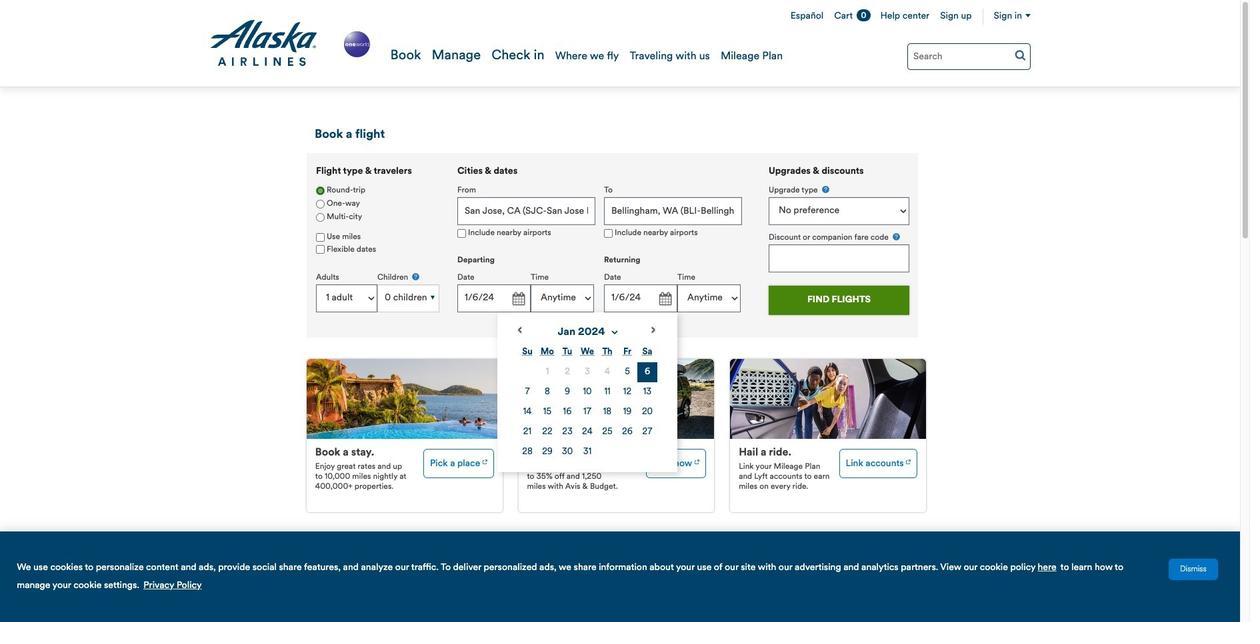 Task type: describe. For each thing, give the bounding box(es) containing it.
cookieconsent dialog
[[0, 532, 1240, 623]]

3   radio from the top
[[316, 213, 325, 222]]

open datepicker image
[[655, 290, 674, 309]]

photo of a hotel with a swimming pool and palm trees image
[[307, 359, 502, 439]]

2   radio from the top
[[316, 200, 325, 208]]

0 horizontal spatial group
[[307, 153, 448, 330]]

book a stay image
[[483, 455, 487, 467]]

2 row from the top
[[517, 383, 657, 403]]

photo of an suv driving towards a mountain image
[[518, 359, 714, 439]]

alaska airlines logo image
[[209, 20, 318, 67]]

1 horizontal spatial group
[[457, 167, 751, 473]]

search button image
[[1015, 49, 1026, 61]]



Task type: locate. For each thing, give the bounding box(es) containing it.
option group
[[316, 185, 439, 225]]

2 vertical spatial   radio
[[316, 213, 325, 222]]

4 row from the top
[[517, 423, 657, 443]]

cell
[[537, 363, 557, 383], [557, 363, 577, 383], [577, 363, 597, 383], [597, 363, 617, 383], [617, 363, 637, 383], [637, 363, 657, 383], [517, 383, 537, 403], [537, 383, 557, 403], [557, 383, 577, 403], [577, 383, 597, 403], [597, 383, 617, 403], [617, 383, 637, 403], [637, 383, 657, 403], [517, 403, 537, 423], [537, 403, 557, 423], [557, 403, 577, 423], [577, 403, 597, 423], [597, 403, 617, 423], [617, 403, 637, 423], [637, 403, 657, 423], [517, 423, 537, 443], [537, 423, 557, 443], [557, 423, 577, 443], [577, 423, 597, 443], [597, 423, 617, 443], [617, 423, 637, 443], [637, 423, 657, 443], [517, 443, 537, 463], [537, 443, 557, 463], [557, 443, 577, 463], [577, 443, 597, 463]]

  radio
[[316, 186, 325, 195], [316, 200, 325, 208], [316, 213, 325, 222]]

3 row from the top
[[517, 403, 657, 423]]

rent now image
[[694, 455, 699, 467]]

  checkbox
[[316, 233, 325, 242]]

grid
[[517, 343, 657, 463]]

row
[[517, 363, 657, 383], [517, 383, 657, 403], [517, 403, 657, 423], [517, 423, 657, 443], [517, 443, 657, 463]]

group
[[307, 153, 448, 330], [457, 167, 751, 473], [769, 185, 909, 272]]

None text field
[[457, 197, 595, 225], [457, 285, 531, 313], [457, 197, 595, 225], [457, 285, 531, 313]]

None checkbox
[[316, 246, 325, 254]]

  checkbox inside "group"
[[316, 233, 325, 242]]

0 vertical spatial   radio
[[316, 186, 325, 195]]

open datepicker image
[[509, 290, 527, 309]]

None text field
[[604, 197, 742, 225], [769, 244, 909, 272], [604, 285, 677, 313], [604, 197, 742, 225], [769, 244, 909, 272], [604, 285, 677, 313]]

some kids opening a door image
[[730, 359, 926, 439]]

oneworld logo image
[[341, 29, 372, 60]]

book rides image
[[906, 455, 911, 467]]

Search text field
[[907, 43, 1031, 70]]

None checkbox
[[457, 229, 466, 238], [604, 229, 613, 238], [457, 229, 466, 238], [604, 229, 613, 238]]

5 row from the top
[[517, 443, 657, 463]]

1   radio from the top
[[316, 186, 325, 195]]

1 row from the top
[[517, 363, 657, 383]]

header nav bar navigation
[[0, 0, 1240, 87]]

None submit
[[769, 286, 909, 315]]

1 vertical spatial   radio
[[316, 200, 325, 208]]

2 horizontal spatial group
[[769, 185, 909, 272]]



